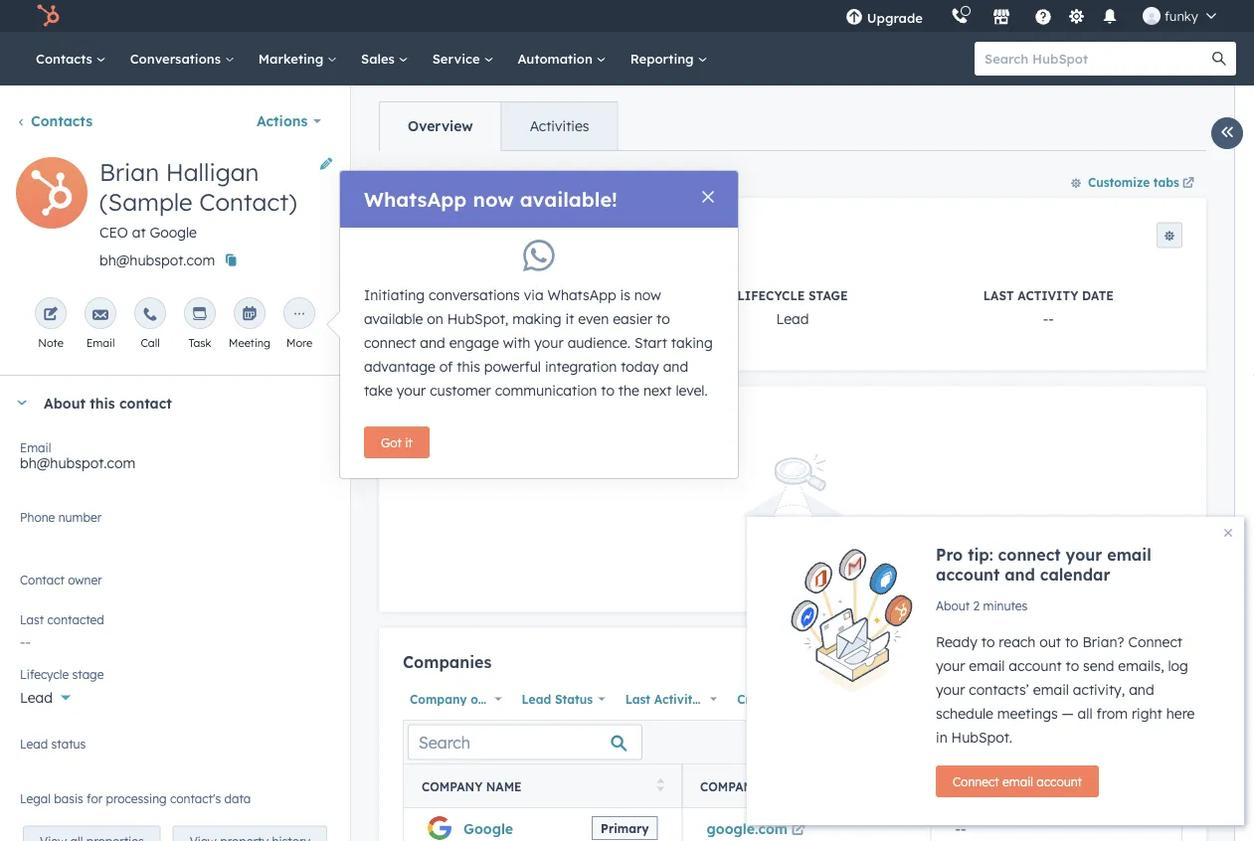 Task type: locate. For each thing, give the bounding box(es) containing it.
lifecycle stage
[[20, 667, 104, 682]]

mdt
[[588, 310, 618, 327]]

edit button
[[16, 157, 88, 236]]

tabs
[[1154, 175, 1180, 189]]

1 vertical spatial create
[[737, 692, 777, 707]]

create
[[496, 288, 543, 303], [737, 692, 777, 707]]

whatsapp now available!
[[364, 187, 618, 212]]

0 horizontal spatial create
[[496, 288, 543, 303]]

email down caret image
[[20, 440, 51, 455]]

lifecycle inside lifecycle stage lead
[[738, 288, 805, 303]]

1 horizontal spatial create
[[737, 692, 777, 707]]

ready
[[936, 634, 978, 651]]

1 vertical spatial bh@hubspot.com
[[20, 455, 135, 472]]

email inside connect email account button
[[1003, 774, 1033, 789]]

about inside dropdown button
[[44, 394, 86, 412]]

no activities.
[[750, 567, 836, 585]]

lead for lead
[[20, 689, 53, 707]]

about left 2
[[936, 598, 970, 613]]

conversations
[[130, 50, 225, 67]]

owner
[[68, 572, 102, 587], [43, 580, 83, 597], [471, 692, 508, 707]]

0 vertical spatial email
[[86, 336, 115, 350]]

bh@hubspot.com up number
[[20, 455, 135, 472]]

1 vertical spatial last
[[20, 612, 44, 627]]

0 vertical spatial activity
[[1018, 288, 1079, 303]]

0 vertical spatial lifecycle
[[738, 288, 805, 303]]

account inside button
[[1037, 774, 1082, 789]]

1 horizontal spatial about
[[936, 598, 970, 613]]

contacts link down hubspot link
[[24, 32, 118, 86]]

name
[[821, 780, 857, 794]]

date inside create date 10/18/2023 3:29 pm mdt
[[546, 288, 578, 303]]

ceo
[[99, 224, 128, 241]]

0 vertical spatial now
[[473, 187, 514, 212]]

email bh@hubspot.com
[[20, 440, 135, 472]]

lead status
[[20, 737, 86, 751]]

customize tabs link
[[1061, 166, 1207, 198]]

0 horizontal spatial lifecycle
[[20, 667, 69, 682]]

email down hubspot.
[[1003, 774, 1033, 789]]

0 vertical spatial phone
[[20, 510, 55, 525]]

whatsapp inside initiating conversations via whatsapp is now available on hubspot, making it even easier to connect and engage with your audience. start taking advantage of this powerful integration today and take your customer communication to the next level.
[[548, 286, 616, 304]]

ceo at google
[[99, 224, 197, 241]]

funky town image
[[1143, 7, 1161, 25]]

press to sort. image
[[657, 779, 665, 792]]

sales
[[361, 50, 399, 67]]

email image
[[93, 307, 108, 323]]

now up 'highlights'
[[473, 187, 514, 212]]

log
[[1168, 657, 1189, 675]]

0 horizontal spatial phone
[[20, 510, 55, 525]]

email up the '—'
[[1033, 681, 1069, 699]]

and inside ready to reach out to brian? connect your email account to send emails, log your contacts' email activity, and schedule meetings — all from right here in hubspot.
[[1129, 681, 1154, 699]]

last
[[984, 288, 1014, 303], [20, 612, 44, 627], [625, 692, 651, 707]]

menu item
[[937, 0, 941, 32]]

10/18/2023
[[456, 310, 530, 327]]

lead for lead status
[[522, 692, 551, 707]]

email for email bh@hubspot.com
[[20, 440, 51, 455]]

account inside ready to reach out to brian? connect your email account to send emails, log your contacts' email activity, and schedule meetings — all from right here in hubspot.
[[1009, 657, 1062, 675]]

hubspot link
[[24, 4, 75, 28]]

funky button
[[1131, 0, 1228, 32]]

0 horizontal spatial email
[[20, 440, 51, 455]]

1 vertical spatial email
[[20, 440, 51, 455]]

menu
[[831, 0, 1230, 32]]

contacts up edit "popup button" at the top of the page
[[31, 112, 93, 130]]

date inside popup button
[[780, 692, 809, 707]]

1 horizontal spatial close image
[[1224, 529, 1232, 537]]

even
[[578, 310, 609, 328]]

and up level. at right top
[[663, 358, 688, 375]]

it right got
[[405, 435, 413, 450]]

connect up emails, on the bottom of page
[[1128, 634, 1183, 651]]

owner up last contacted
[[43, 580, 83, 597]]

ready to reach out to brian? connect your email account to send emails, log your contacts' email activity, and schedule meetings — all from right here in hubspot.
[[936, 634, 1195, 747]]

to left reach
[[982, 634, 995, 651]]

easier
[[613, 310, 653, 328]]

1 vertical spatial connect
[[953, 774, 999, 789]]

taking
[[671, 334, 713, 352]]

create for create date 10/18/2023 3:29 pm mdt
[[496, 288, 543, 303]]

1 vertical spatial it
[[405, 435, 413, 450]]

0 horizontal spatial activity
[[654, 692, 700, 707]]

0 vertical spatial it
[[566, 310, 574, 328]]

1 vertical spatial phone
[[949, 780, 992, 794]]

google.com link
[[707, 820, 809, 837]]

last activity date
[[625, 692, 732, 707]]

0 vertical spatial account
[[936, 565, 1000, 585]]

last for last activity date --
[[984, 288, 1014, 303]]

connect inside pro tip: connect your email account and calendar
[[998, 545, 1061, 565]]

1 vertical spatial close image
[[1224, 529, 1232, 537]]

connect
[[1128, 634, 1183, 651], [953, 774, 999, 789]]

no activities. alert
[[403, 454, 1183, 588]]

available!
[[520, 187, 618, 212]]

last activity date button
[[618, 687, 732, 712]]

contact
[[20, 572, 65, 587]]

lifecycle for lifecycle stage lead
[[738, 288, 805, 303]]

0 vertical spatial connect
[[364, 334, 416, 352]]

--
[[955, 820, 966, 837]]

owner down companies
[[471, 692, 508, 707]]

0 vertical spatial google
[[150, 224, 197, 241]]

this inside dropdown button
[[90, 394, 115, 412]]

email inside pro tip: connect your email account and calendar
[[1107, 545, 1152, 565]]

overview
[[408, 117, 473, 135]]

owner for company owner
[[471, 692, 508, 707]]

about right caret image
[[44, 394, 86, 412]]

no inside alert
[[750, 567, 769, 585]]

create date button
[[730, 687, 826, 712]]

last inside "popup button"
[[625, 692, 651, 707]]

your inside pro tip: connect your email account and calendar
[[1066, 545, 1102, 565]]

date
[[546, 288, 578, 303], [1082, 288, 1114, 303], [704, 692, 732, 707], [780, 692, 809, 707]]

0 vertical spatial create
[[496, 288, 543, 303]]

create inside create date 10/18/2023 3:29 pm mdt
[[496, 288, 543, 303]]

1 horizontal spatial now
[[634, 286, 661, 304]]

number
[[58, 510, 102, 525]]

0 vertical spatial about
[[44, 394, 86, 412]]

create date 10/18/2023 3:29 pm mdt
[[456, 288, 618, 327]]

upgrade
[[867, 9, 923, 26]]

name
[[486, 780, 522, 794]]

email down email image on the left of page
[[86, 336, 115, 350]]

about
[[44, 394, 86, 412], [936, 598, 970, 613]]

activity inside "popup button"
[[654, 692, 700, 707]]

and down emails, on the bottom of page
[[1129, 681, 1154, 699]]

2 vertical spatial last
[[625, 692, 651, 707]]

1 horizontal spatial connect
[[1128, 634, 1183, 651]]

phone up the --
[[949, 780, 992, 794]]

connect down hubspot.
[[953, 774, 999, 789]]

primary
[[601, 821, 649, 836]]

phone
[[20, 510, 55, 525], [949, 780, 992, 794]]

contacts link
[[24, 32, 118, 86], [16, 112, 93, 130]]

create right last activity date
[[737, 692, 777, 707]]

1 horizontal spatial connect
[[998, 545, 1061, 565]]

account inside pro tip: connect your email account and calendar
[[936, 565, 1000, 585]]

email
[[1107, 545, 1152, 565], [969, 657, 1005, 675], [1033, 681, 1069, 699], [1003, 774, 1033, 789]]

google right at on the left top
[[150, 224, 197, 241]]

account up 2
[[936, 565, 1000, 585]]

bh@hubspot.com down ceo at google
[[99, 252, 215, 269]]

1 vertical spatial now
[[634, 286, 661, 304]]

contact owner no owner
[[20, 572, 102, 597]]

activity inside 'last activity date --'
[[1018, 288, 1079, 303]]

processing
[[106, 791, 167, 806]]

lead inside "popup button"
[[522, 692, 551, 707]]

no left the activities.
[[750, 567, 769, 585]]

google down name on the bottom
[[464, 820, 513, 837]]

1 horizontal spatial no
[[750, 567, 769, 585]]

powerful
[[484, 358, 541, 375]]

your up the brian?
[[1066, 545, 1102, 565]]

last inside 'last activity date --'
[[984, 288, 1014, 303]]

about this contact button
[[0, 376, 330, 430]]

0 horizontal spatial no
[[20, 580, 39, 597]]

2 vertical spatial account
[[1037, 774, 1082, 789]]

0 horizontal spatial connect
[[953, 774, 999, 789]]

1 horizontal spatial lifecycle
[[738, 288, 805, 303]]

phone left number
[[20, 510, 55, 525]]

0 horizontal spatial it
[[405, 435, 413, 450]]

send
[[1083, 657, 1114, 675]]

integration
[[545, 358, 617, 375]]

0 vertical spatial contacts
[[36, 50, 96, 67]]

1 vertical spatial whatsapp
[[548, 286, 616, 304]]

1 vertical spatial lifecycle
[[20, 667, 69, 682]]

reporting link
[[618, 32, 720, 86]]

lead inside lifecycle stage lead
[[776, 310, 809, 327]]

connect right tip: at the bottom right
[[998, 545, 1061, 565]]

0 horizontal spatial last
[[20, 612, 44, 627]]

whatsapp up pm
[[548, 286, 616, 304]]

no inside contact owner no owner
[[20, 580, 39, 597]]

0 horizontal spatial this
[[90, 394, 115, 412]]

brian?
[[1083, 634, 1124, 651]]

—
[[1062, 705, 1074, 723]]

0 vertical spatial last
[[984, 288, 1014, 303]]

1 vertical spatial this
[[90, 394, 115, 412]]

activity for last activity date
[[654, 692, 700, 707]]

email for email
[[86, 336, 115, 350]]

0 vertical spatial whatsapp
[[364, 187, 467, 212]]

calling icon button
[[943, 3, 977, 29]]

activities
[[530, 117, 589, 135]]

company left name on the bottom
[[422, 780, 483, 794]]

and up minutes
[[1005, 565, 1035, 585]]

owner inside popup button
[[471, 692, 508, 707]]

no up last contacted
[[20, 580, 39, 597]]

lead inside popup button
[[20, 689, 53, 707]]

1 vertical spatial account
[[1009, 657, 1062, 675]]

2 horizontal spatial last
[[984, 288, 1014, 303]]

no
[[750, 567, 769, 585], [20, 580, 39, 597]]

account down out
[[1009, 657, 1062, 675]]

stage
[[809, 288, 848, 303]]

lifecycle left stage in the right top of the page
[[738, 288, 805, 303]]

account down the '—'
[[1037, 774, 1082, 789]]

activities.
[[773, 567, 836, 585]]

navigation containing overview
[[379, 101, 618, 151]]

1 vertical spatial activity
[[654, 692, 700, 707]]

1 vertical spatial google
[[464, 820, 513, 837]]

0 horizontal spatial google
[[150, 224, 197, 241]]

connect down available
[[364, 334, 416, 352]]

company up google.com
[[700, 780, 761, 794]]

company inside popup button
[[410, 692, 467, 707]]

all
[[1078, 705, 1093, 723]]

data
[[224, 791, 251, 806]]

contacts link up edit "popup button" at the top of the page
[[16, 112, 93, 130]]

add button
[[1078, 652, 1145, 678]]

this right 'of'
[[457, 358, 480, 375]]

1 horizontal spatial it
[[566, 310, 574, 328]]

lifecycle left stage
[[20, 667, 69, 682]]

0 horizontal spatial connect
[[364, 334, 416, 352]]

1 horizontal spatial email
[[86, 336, 115, 350]]

whatsapp up the data
[[364, 187, 467, 212]]

this inside initiating conversations via whatsapp is now available on hubspot, making it even easier to connect and engage with your audience. start taking advantage of this powerful integration today and take your customer communication to the next level.
[[457, 358, 480, 375]]

company down companies
[[410, 692, 467, 707]]

create inside popup button
[[737, 692, 777, 707]]

recent
[[403, 410, 457, 430]]

1 horizontal spatial whatsapp
[[548, 286, 616, 304]]

it inside button
[[405, 435, 413, 450]]

1 horizontal spatial activity
[[1018, 288, 1079, 303]]

about for about this contact
[[44, 394, 86, 412]]

settings link
[[1064, 5, 1089, 26]]

close image
[[702, 191, 714, 203], [1224, 529, 1232, 537]]

now
[[473, 187, 514, 212], [634, 286, 661, 304]]

to
[[657, 310, 670, 328], [601, 382, 615, 399], [982, 634, 995, 651], [1065, 634, 1079, 651], [1066, 657, 1079, 675]]

0 vertical spatial contacts link
[[24, 32, 118, 86]]

company for company owner
[[410, 692, 467, 707]]

task image
[[192, 307, 208, 323]]

now right the 'is'
[[634, 286, 661, 304]]

your
[[534, 334, 564, 352], [397, 382, 426, 399], [1066, 545, 1102, 565], [936, 657, 965, 675], [936, 681, 965, 699]]

1 horizontal spatial this
[[457, 358, 480, 375]]

create for create date
[[737, 692, 777, 707]]

owner up contacted
[[68, 572, 102, 587]]

it inside initiating conversations via whatsapp is now available on hubspot, making it even easier to connect and engage with your audience. start taking advantage of this powerful integration today and take your customer communication to the next level.
[[566, 310, 574, 328]]

1 vertical spatial connect
[[998, 545, 1061, 565]]

search button
[[1203, 42, 1236, 76]]

lead for lead status
[[20, 737, 48, 751]]

data
[[403, 222, 442, 242]]

start
[[635, 334, 667, 352]]

email
[[86, 336, 115, 350], [20, 440, 51, 455]]

0 horizontal spatial now
[[473, 187, 514, 212]]

1 horizontal spatial phone
[[949, 780, 992, 794]]

call
[[141, 336, 160, 350]]

1 vertical spatial about
[[936, 598, 970, 613]]

email up the brian?
[[1107, 545, 1152, 565]]

calling icon image
[[951, 8, 969, 26]]

meeting
[[229, 336, 271, 350]]

connect inside ready to reach out to brian? connect your email account to send emails, log your contacts' email activity, and schedule meetings — all from right here in hubspot.
[[1128, 634, 1183, 651]]

help image
[[1034, 9, 1052, 27]]

0 horizontal spatial about
[[44, 394, 86, 412]]

your up schedule
[[936, 681, 965, 699]]

available
[[364, 310, 423, 328]]

it right 3:29
[[566, 310, 574, 328]]

this left contact
[[90, 394, 115, 412]]

contacts down hubspot link
[[36, 50, 96, 67]]

Search search field
[[408, 725, 643, 761]]

connect inside button
[[953, 774, 999, 789]]

navigation
[[379, 101, 618, 151]]

0 vertical spatial connect
[[1128, 634, 1183, 651]]

0 vertical spatial this
[[457, 358, 480, 375]]

owner for contact owner no owner
[[68, 572, 102, 587]]

email inside 'email bh@hubspot.com'
[[20, 440, 51, 455]]

1 horizontal spatial last
[[625, 692, 651, 707]]

reach
[[999, 634, 1036, 651]]

create up making
[[496, 288, 543, 303]]

contacts'
[[969, 681, 1029, 699]]

0 vertical spatial close image
[[702, 191, 714, 203]]



Task type: vqa. For each thing, say whether or not it's contained in the screenshot.
& inside the 'link'
no



Task type: describe. For each thing, give the bounding box(es) containing it.
sales link
[[349, 32, 420, 86]]

domain
[[765, 780, 817, 794]]

phone for phone number
[[20, 510, 55, 525]]

search image
[[1213, 52, 1226, 66]]

press to sort. element
[[657, 779, 665, 795]]

engage
[[449, 334, 499, 352]]

got it button
[[364, 427, 430, 459]]

next
[[643, 382, 672, 399]]

your down ready
[[936, 657, 965, 675]]

about for about 2 minutes
[[936, 598, 970, 613]]

making
[[512, 310, 562, 328]]

advantage
[[364, 358, 436, 375]]

caret image
[[16, 400, 28, 405]]

at
[[132, 224, 146, 241]]

notifications button
[[1093, 0, 1127, 32]]

out
[[1040, 634, 1061, 651]]

connect email account
[[953, 774, 1082, 789]]

company name
[[422, 780, 522, 794]]

to left the on the top of the page
[[601, 382, 615, 399]]

lifecycle for lifecycle stage
[[20, 667, 69, 682]]

Phone number text field
[[20, 506, 330, 546]]

status
[[51, 737, 86, 751]]

got it
[[381, 435, 413, 450]]

activity for last activity date --
[[1018, 288, 1079, 303]]

contact
[[119, 394, 172, 412]]

calendar
[[1040, 565, 1110, 585]]

google link
[[464, 820, 513, 837]]

initiating
[[364, 286, 425, 304]]

reporting
[[630, 50, 698, 67]]

last activity date --
[[984, 288, 1114, 327]]

your down 3:29
[[534, 334, 564, 352]]

call image
[[142, 307, 158, 323]]

meeting image
[[242, 307, 258, 323]]

more image
[[291, 307, 307, 323]]

take
[[364, 382, 393, 399]]

marketplaces button
[[981, 0, 1022, 32]]

basis
[[54, 791, 83, 806]]

on
[[427, 310, 443, 328]]

contacted
[[47, 612, 104, 627]]

your down advantage
[[397, 382, 426, 399]]

about this contact
[[44, 394, 172, 412]]

company for company name
[[422, 780, 483, 794]]

is
[[620, 286, 631, 304]]

and inside pro tip: connect your email account and calendar
[[1005, 565, 1035, 585]]

no owner button
[[20, 569, 330, 602]]

last contacted
[[20, 612, 104, 627]]

company owner
[[410, 692, 508, 707]]

connect inside initiating conversations via whatsapp is now available on hubspot, making it even easier to connect and engage with your audience. start taking advantage of this powerful integration today and take your customer communication to the next level.
[[364, 334, 416, 352]]

date inside "popup button"
[[704, 692, 732, 707]]

lifecycle stage lead
[[738, 288, 848, 327]]

conversations
[[429, 286, 520, 304]]

1 vertical spatial contacts link
[[16, 112, 93, 130]]

0 horizontal spatial close image
[[702, 191, 714, 203]]

halligan
[[166, 157, 259, 187]]

link opens in a new window image
[[791, 824, 805, 837]]

contact's
[[170, 791, 221, 806]]

lead status
[[522, 692, 593, 707]]

to up "start"
[[657, 310, 670, 328]]

right
[[1132, 705, 1163, 723]]

last for last contacted
[[20, 612, 44, 627]]

communications
[[462, 410, 594, 430]]

recent communications
[[403, 410, 594, 430]]

now inside initiating conversations via whatsapp is now available on hubspot, making it even easier to connect and engage with your audience. start taking advantage of this powerful integration today and take your customer communication to the next level.
[[634, 286, 661, 304]]

marketing
[[258, 50, 327, 67]]

overview button
[[380, 102, 501, 150]]

google.com
[[707, 820, 788, 837]]

activities button
[[501, 102, 617, 150]]

contact)
[[199, 187, 297, 217]]

to left 'send' at the right bottom of page
[[1066, 657, 1079, 675]]

email up contacts'
[[969, 657, 1005, 675]]

date inside 'last activity date --'
[[1082, 288, 1114, 303]]

menu containing funky
[[831, 0, 1230, 32]]

emails,
[[1118, 657, 1164, 675]]

upgrade image
[[845, 9, 863, 27]]

data highlights
[[403, 222, 526, 242]]

Search HubSpot search field
[[975, 42, 1218, 76]]

lead button
[[20, 678, 330, 711]]

to right out
[[1065, 634, 1079, 651]]

(sample
[[99, 187, 192, 217]]

notifications image
[[1101, 9, 1119, 27]]

phone number
[[949, 780, 1049, 794]]

stage
[[72, 667, 104, 682]]

initiating conversations via whatsapp is now available on hubspot, making it even easier to connect and engage with your audience. start taking advantage of this powerful integration today and take your customer communication to the next level.
[[364, 286, 713, 399]]

and down on
[[420, 334, 445, 352]]

hubspot image
[[36, 4, 60, 28]]

help button
[[1026, 0, 1060, 32]]

from
[[1097, 705, 1128, 723]]

legal basis for processing contact's data
[[20, 791, 251, 806]]

link opens in a new window image
[[791, 824, 805, 837]]

0 horizontal spatial whatsapp
[[364, 187, 467, 212]]

marketplaces image
[[993, 9, 1010, 27]]

schedule
[[936, 705, 994, 723]]

in
[[936, 729, 948, 747]]

service link
[[420, 32, 506, 86]]

automation link
[[506, 32, 618, 86]]

the
[[619, 382, 640, 399]]

note image
[[43, 307, 59, 323]]

pro tip: connect your email account and calendar
[[936, 545, 1152, 585]]

company owner button
[[403, 687, 508, 712]]

conversations link
[[118, 32, 246, 86]]

with
[[503, 334, 531, 352]]

1 horizontal spatial google
[[464, 820, 513, 837]]

communication
[[495, 382, 597, 399]]

0 vertical spatial bh@hubspot.com
[[99, 252, 215, 269]]

task
[[189, 336, 211, 350]]

brian
[[99, 157, 159, 187]]

settings image
[[1068, 8, 1086, 26]]

tip:
[[968, 545, 993, 565]]

Last contacted text field
[[20, 624, 330, 655]]

2
[[973, 598, 980, 613]]

brian halligan (sample contact)
[[99, 157, 297, 217]]

phone for phone number
[[949, 780, 992, 794]]

more
[[286, 336, 312, 350]]

actions button
[[244, 101, 334, 141]]

connect email account button
[[936, 766, 1099, 798]]

company for company domain name
[[700, 780, 761, 794]]

customize
[[1088, 175, 1150, 189]]

company domain name
[[700, 780, 857, 794]]

hubspot.
[[952, 729, 1013, 747]]

phone number
[[20, 510, 102, 525]]

1 vertical spatial contacts
[[31, 112, 93, 130]]

automation
[[518, 50, 597, 67]]

meetings
[[998, 705, 1058, 723]]

last for last activity date
[[625, 692, 651, 707]]

got
[[381, 435, 402, 450]]

level.
[[676, 382, 708, 399]]



